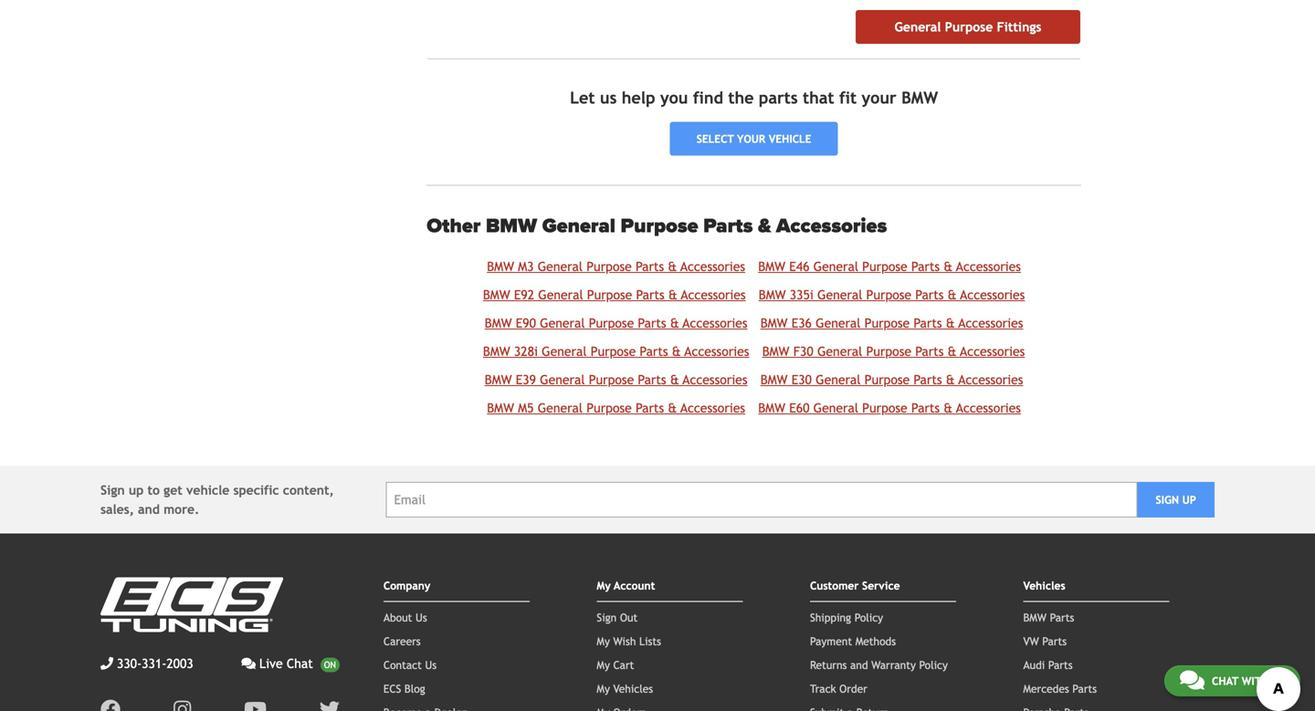 Task type: vqa. For each thing, say whether or not it's contained in the screenshot.
Audi
yes



Task type: locate. For each thing, give the bounding box(es) containing it.
let us help you find the parts that fit your     bmw
[[570, 88, 939, 107]]

wish
[[614, 636, 636, 648]]

0 horizontal spatial policy
[[855, 612, 884, 625]]

& down select your vehicle
[[758, 214, 771, 238]]

& down bmw e36 general purpose parts & accessories
[[948, 345, 957, 359]]

1 vertical spatial and
[[851, 659, 869, 672]]

bmw left m3
[[487, 260, 514, 274]]

sign inside button
[[1156, 494, 1180, 507]]

0 horizontal spatial your
[[737, 132, 766, 145]]

general for bmw 328i general purpose parts & accessories
[[542, 345, 587, 359]]

select your vehicle button
[[670, 122, 838, 156]]

your right select
[[737, 132, 766, 145]]

us
[[600, 88, 617, 107]]

& down bmw e90 general purpose parts & accessories link
[[672, 345, 681, 359]]

my cart link
[[597, 659, 634, 672]]

purpose for bmw e36 general purpose parts & accessories
[[865, 316, 910, 331]]

bmw for bmw e92 general purpose parts & accessories
[[483, 288, 510, 303]]

bmw up vw
[[1024, 612, 1047, 625]]

mercedes parts
[[1024, 683, 1098, 696]]

bmw for bmw e39 general purpose parts & accessories
[[485, 373, 512, 387]]

find
[[693, 88, 724, 107]]

bmw left e60
[[759, 401, 786, 416]]

service
[[863, 580, 901, 593]]

purpose for bmw m5 general purpose parts & accessories
[[587, 401, 632, 416]]

chat with us
[[1212, 675, 1286, 688]]

purpose up bmw e60 general purpose parts & accessories 'link'
[[865, 373, 910, 387]]

bmw e30 general purpose parts & accessories
[[761, 373, 1024, 387]]

returns
[[810, 659, 847, 672]]

bmw for bmw e46 general purpose parts & accessories
[[759, 260, 786, 274]]

to
[[148, 483, 160, 498]]

e92
[[514, 288, 535, 303]]

330-331-2003 link
[[101, 655, 193, 674]]

us for contact us
[[425, 659, 437, 672]]

purpose for bmw e92 general purpose parts & accessories
[[587, 288, 633, 303]]

accessories for bmw 335i general purpose parts & accessories
[[961, 288, 1026, 303]]

live
[[260, 657, 283, 672]]

purpose up the bmw m5 general purpose parts & accessories
[[589, 373, 634, 387]]

sign up
[[1156, 494, 1197, 507]]

purpose for other bmw general purpose parts & accessories
[[621, 214, 699, 238]]

bmw for bmw m3 general purpose parts & accessories
[[487, 260, 514, 274]]

1 vertical spatial us
[[425, 659, 437, 672]]

& for bmw m5 general purpose parts & accessories
[[668, 401, 677, 416]]

general for bmw m3 general purpose parts & accessories
[[538, 260, 583, 274]]

& for bmw e90 general purpose parts & accessories
[[671, 316, 680, 331]]

accessories for bmw e30 general purpose parts & accessories
[[959, 373, 1024, 387]]

sign inside "sign up to get vehicle specific content, sales, and more."
[[101, 483, 125, 498]]

contact us
[[384, 659, 437, 672]]

1 vertical spatial policy
[[920, 659, 948, 672]]

parts down select
[[704, 214, 753, 238]]

parts down the bmw f30 general purpose parts & accessories 'link'
[[914, 373, 943, 387]]

general for other bmw general purpose parts & accessories
[[542, 214, 616, 238]]

payment methods link
[[810, 636, 896, 648]]

purpose for bmw e30 general purpose parts & accessories
[[865, 373, 910, 387]]

up inside sign up button
[[1183, 494, 1197, 507]]

audi parts
[[1024, 659, 1073, 672]]

purpose for bmw e39 general purpose parts & accessories
[[589, 373, 634, 387]]

careers
[[384, 636, 421, 648]]

2 my from the top
[[597, 636, 610, 648]]

and down "to"
[[138, 503, 160, 517]]

shipping policy link
[[810, 612, 884, 625]]

parts for bmw f30 general purpose parts & accessories
[[916, 345, 944, 359]]

1 vertical spatial your
[[737, 132, 766, 145]]

0 horizontal spatial vehicles
[[614, 683, 653, 696]]

warranty
[[872, 659, 916, 672]]

purpose for bmw f30 general purpose parts & accessories
[[867, 345, 912, 359]]

1 vertical spatial vehicles
[[614, 683, 653, 696]]

e60
[[790, 401, 810, 416]]

bmw m3 general purpose parts & accessories
[[487, 260, 746, 274]]

purpose down bmw e39 general purpose parts & accessories link at bottom
[[587, 401, 632, 416]]

4 my from the top
[[597, 683, 610, 696]]

content,
[[283, 483, 334, 498]]

bmw for bmw 328i general purpose parts & accessories
[[483, 345, 511, 359]]

general purpose fittings link
[[856, 10, 1081, 44]]

0 vertical spatial us
[[416, 612, 427, 625]]

purpose down bmw e30 general purpose parts & accessories
[[863, 401, 908, 416]]

330-
[[117, 657, 142, 672]]

bmw left e30
[[761, 373, 788, 387]]

your
[[862, 88, 897, 107], [737, 132, 766, 145]]

up inside "sign up to get vehicle specific content, sales, and more."
[[129, 483, 144, 498]]

accessories for bmw e92 general purpose parts & accessories
[[681, 288, 746, 303]]

e30
[[792, 373, 812, 387]]

& down other bmw general purpose parts & accessories
[[668, 260, 677, 274]]

bmw e92 general purpose parts & accessories
[[483, 288, 746, 303]]

parts for bmw e60 general purpose parts & accessories
[[912, 401, 940, 416]]

bmw e90 general purpose parts & accessories link
[[485, 316, 748, 331]]

and up order
[[851, 659, 869, 672]]

parts up vw parts
[[1050, 612, 1075, 625]]

accessories for bmw e46 general purpose parts & accessories
[[957, 260, 1022, 274]]

comments image
[[242, 658, 256, 671]]

& for bmw 335i general purpose parts & accessories
[[948, 288, 957, 303]]

e46
[[790, 260, 810, 274]]

bmw parts
[[1024, 612, 1075, 625]]

bmw left '328i'
[[483, 345, 511, 359]]

us right about
[[416, 612, 427, 625]]

bmw for bmw m5 general purpose parts & accessories
[[487, 401, 514, 416]]

parts up bmw e36 general purpose parts & accessories
[[916, 288, 944, 303]]

general for bmw e90 general purpose parts & accessories
[[540, 316, 585, 331]]

purpose down bmw e46 general purpose parts & accessories link
[[867, 288, 912, 303]]

bmw left 335i
[[759, 288, 786, 303]]

purpose for bmw m3 general purpose parts & accessories
[[587, 260, 632, 274]]

bmw for bmw e30 general purpose parts & accessories
[[761, 373, 788, 387]]

parts down bmw 328i general purpose parts & accessories link
[[638, 373, 667, 387]]

payment methods
[[810, 636, 896, 648]]

&
[[758, 214, 771, 238], [668, 260, 677, 274], [944, 260, 953, 274], [669, 288, 678, 303], [948, 288, 957, 303], [671, 316, 680, 331], [946, 316, 955, 331], [672, 345, 681, 359], [948, 345, 957, 359], [671, 373, 680, 387], [946, 373, 955, 387], [668, 401, 677, 416], [944, 401, 953, 416]]

parts up the bmw f30 general purpose parts & accessories 'link'
[[914, 316, 943, 331]]

parts right mercedes
[[1073, 683, 1098, 696]]

328i
[[514, 345, 538, 359]]

purpose down bmw e92 general purpose parts & accessories 'link'
[[589, 316, 634, 331]]

my down my cart
[[597, 683, 610, 696]]

parts for bmw e92 general purpose parts & accessories
[[636, 288, 665, 303]]

2 vertical spatial us
[[1273, 675, 1286, 688]]

ecs
[[384, 683, 401, 696]]

& down 'bmw e39 general purpose parts & accessories'
[[668, 401, 677, 416]]

phone image
[[101, 658, 113, 671]]

bmw e36 general purpose parts & accessories link
[[761, 316, 1024, 331]]

& down bmw 328i general purpose parts & accessories link
[[671, 373, 680, 387]]

up for sign up to get vehicle specific content, sales, and more.
[[129, 483, 144, 498]]

us right 'with'
[[1273, 675, 1286, 688]]

live chat link
[[242, 655, 340, 674]]

bmw e39 general purpose parts & accessories link
[[485, 373, 748, 387]]

purpose up bmw e92 general purpose parts & accessories
[[587, 260, 632, 274]]

my
[[597, 580, 611, 593], [597, 636, 610, 648], [597, 659, 610, 672], [597, 683, 610, 696]]

more.
[[164, 503, 199, 517]]

& for bmw e46 general purpose parts & accessories
[[944, 260, 953, 274]]

& up bmw 335i general purpose parts & accessories link
[[944, 260, 953, 274]]

& down bmw e30 general purpose parts & accessories
[[944, 401, 953, 416]]

bmw e90 general purpose parts & accessories
[[485, 316, 748, 331]]

& for bmw e39 general purpose parts & accessories
[[671, 373, 680, 387]]

methods
[[856, 636, 896, 648]]

parts down bmw e30 general purpose parts & accessories
[[912, 401, 940, 416]]

parts
[[759, 88, 798, 107]]

my left wish
[[597, 636, 610, 648]]

chat right live
[[287, 657, 313, 672]]

bmw for bmw f30 general purpose parts & accessories
[[763, 345, 790, 359]]

accessories for bmw m3 general purpose parts & accessories
[[681, 260, 746, 274]]

1 horizontal spatial up
[[1183, 494, 1197, 507]]

up
[[129, 483, 144, 498], [1183, 494, 1197, 507]]

vehicles up bmw parts
[[1024, 580, 1066, 593]]

purpose for bmw 328i general purpose parts & accessories
[[591, 345, 636, 359]]

parts
[[704, 214, 753, 238], [636, 260, 664, 274], [912, 260, 940, 274], [636, 288, 665, 303], [916, 288, 944, 303], [638, 316, 667, 331], [914, 316, 943, 331], [640, 345, 668, 359], [916, 345, 944, 359], [638, 373, 667, 387], [914, 373, 943, 387], [636, 401, 664, 416], [912, 401, 940, 416], [1050, 612, 1075, 625], [1043, 636, 1067, 648], [1049, 659, 1073, 672], [1073, 683, 1098, 696]]

parts for other bmw general purpose parts & accessories
[[704, 214, 753, 238]]

mercedes parts link
[[1024, 683, 1098, 696]]

purpose up bmw 335i general purpose parts & accessories on the right
[[863, 260, 908, 274]]

fit
[[840, 88, 857, 107]]

& up the bmw f30 general purpose parts & accessories 'link'
[[946, 316, 955, 331]]

bmw left e36
[[761, 316, 788, 331]]

accessories
[[777, 214, 888, 238], [681, 260, 746, 274], [957, 260, 1022, 274], [681, 288, 746, 303], [961, 288, 1026, 303], [683, 316, 748, 331], [959, 316, 1024, 331], [685, 345, 750, 359], [961, 345, 1025, 359], [683, 373, 748, 387], [959, 373, 1024, 387], [681, 401, 746, 416], [957, 401, 1022, 416]]

purpose down bmw e36 general purpose parts & accessories
[[867, 345, 912, 359]]

my for my account
[[597, 580, 611, 593]]

select
[[697, 132, 734, 145]]

contact us link
[[384, 659, 437, 672]]

and inside "sign up to get vehicle specific content, sales, and more."
[[138, 503, 160, 517]]

parts for bmw e90 general purpose parts & accessories
[[638, 316, 667, 331]]

policy right warranty
[[920, 659, 948, 672]]

& for bmw f30 general purpose parts & accessories
[[948, 345, 957, 359]]

& for bmw e60 general purpose parts & accessories
[[944, 401, 953, 416]]

purpose up the bmw m3 general purpose parts & accessories
[[621, 214, 699, 238]]

bmw left e90
[[485, 316, 512, 331]]

other
[[427, 214, 481, 238]]

vehicles down 'cart'
[[614, 683, 653, 696]]

0 vertical spatial vehicles
[[1024, 580, 1066, 593]]

1 horizontal spatial your
[[862, 88, 897, 107]]

bmw e60 general purpose parts & accessories link
[[759, 401, 1022, 416]]

chat left 'with'
[[1212, 675, 1239, 688]]

purpose for bmw e60 general purpose parts & accessories
[[863, 401, 908, 416]]

0 horizontal spatial sign
[[101, 483, 125, 498]]

chat
[[287, 657, 313, 672], [1212, 675, 1239, 688]]

parts for bmw m5 general purpose parts & accessories
[[636, 401, 664, 416]]

purpose down bmw e90 general purpose parts & accessories link
[[591, 345, 636, 359]]

m5
[[518, 401, 534, 416]]

& up bmw e36 general purpose parts & accessories
[[948, 288, 957, 303]]

1 horizontal spatial vehicles
[[1024, 580, 1066, 593]]

bmw left f30
[[763, 345, 790, 359]]

parts for bmw 328i general purpose parts & accessories
[[640, 345, 668, 359]]

parts up bmw e90 general purpose parts & accessories link
[[636, 288, 665, 303]]

& for bmw m3 general purpose parts & accessories
[[668, 260, 677, 274]]

& up bmw e90 general purpose parts & accessories link
[[669, 288, 678, 303]]

general for bmw e46 general purpose parts & accessories
[[814, 260, 859, 274]]

sign for sign up
[[1156, 494, 1180, 507]]

my for my wish lists
[[597, 636, 610, 648]]

sales,
[[101, 503, 134, 517]]

parts up bmw 335i general purpose parts & accessories on the right
[[912, 260, 940, 274]]

bmw left e39
[[485, 373, 512, 387]]

ecs tuning image
[[101, 578, 283, 633]]

bmw for bmw e60 general purpose parts & accessories
[[759, 401, 786, 416]]

bmw e46 general purpose parts & accessories
[[759, 260, 1022, 274]]

1 my from the top
[[597, 580, 611, 593]]

0 horizontal spatial up
[[129, 483, 144, 498]]

my left account
[[597, 580, 611, 593]]

& down the bmw f30 general purpose parts & accessories 'link'
[[946, 373, 955, 387]]

1 vertical spatial chat
[[1212, 675, 1239, 688]]

0 vertical spatial and
[[138, 503, 160, 517]]

sign for sign out
[[597, 612, 617, 625]]

cart
[[614, 659, 634, 672]]

parts up bmw 328i general purpose parts & accessories link
[[638, 316, 667, 331]]

general for bmw 335i general purpose parts & accessories
[[818, 288, 863, 303]]

& up bmw 328i general purpose parts & accessories link
[[671, 316, 680, 331]]

us right contact on the left bottom of page
[[425, 659, 437, 672]]

bmw left "e46"
[[759, 260, 786, 274]]

your right fit
[[862, 88, 897, 107]]

f30
[[794, 345, 814, 359]]

3 my from the top
[[597, 659, 610, 672]]

payment
[[810, 636, 853, 648]]

2 horizontal spatial sign
[[1156, 494, 1180, 507]]

0 vertical spatial your
[[862, 88, 897, 107]]

vehicles
[[1024, 580, 1066, 593], [614, 683, 653, 696]]

0 vertical spatial chat
[[287, 657, 313, 672]]

other bmw general purpose parts & accessories
[[427, 214, 888, 238]]

parts down bmw e90 general purpose parts & accessories link
[[640, 345, 668, 359]]

policy up methods
[[855, 612, 884, 625]]

and
[[138, 503, 160, 517], [851, 659, 869, 672]]

my vehicles
[[597, 683, 653, 696]]

your inside button
[[737, 132, 766, 145]]

bmw left 'e92'
[[483, 288, 510, 303]]

bmw 335i general purpose parts & accessories
[[759, 288, 1026, 303]]

parts down 'bmw e39 general purpose parts & accessories'
[[636, 401, 664, 416]]

0 horizontal spatial and
[[138, 503, 160, 517]]

blog
[[405, 683, 426, 696]]

purpose down bmw 335i general purpose parts & accessories link
[[865, 316, 910, 331]]

purpose up bmw e90 general purpose parts & accessories link
[[587, 288, 633, 303]]

1 horizontal spatial sign
[[597, 612, 617, 625]]

e36
[[792, 316, 812, 331]]

my left 'cart'
[[597, 659, 610, 672]]

parts down bmw e36 general purpose parts & accessories
[[916, 345, 944, 359]]

bmw left "m5"
[[487, 401, 514, 416]]

with
[[1242, 675, 1269, 688]]

youtube logo image
[[244, 700, 267, 712]]

facebook logo image
[[101, 700, 121, 712]]

parts down other bmw general purpose parts & accessories
[[636, 260, 664, 274]]

vw parts link
[[1024, 636, 1067, 648]]



Task type: describe. For each thing, give the bounding box(es) containing it.
that
[[803, 88, 835, 107]]

mercedes
[[1024, 683, 1070, 696]]

up for sign up
[[1183, 494, 1197, 507]]

returns and warranty policy link
[[810, 659, 948, 672]]

bmw m3 general purpose parts & accessories link
[[487, 260, 746, 274]]

e90
[[516, 316, 536, 331]]

ecs blog
[[384, 683, 426, 696]]

bmw e36 general purpose parts & accessories
[[761, 316, 1024, 331]]

purpose left fittings
[[945, 20, 993, 34]]

you
[[661, 88, 688, 107]]

customer service
[[810, 580, 901, 593]]

about
[[384, 612, 412, 625]]

bmw for bmw e90 general purpose parts & accessories
[[485, 316, 512, 331]]

general for bmw f30 general purpose parts & accessories
[[818, 345, 863, 359]]

bmw parts link
[[1024, 612, 1075, 625]]

bmw right fit
[[902, 88, 939, 107]]

330-331-2003
[[117, 657, 193, 672]]

accessories for bmw e90 general purpose parts & accessories
[[683, 316, 748, 331]]

bmw f30 general purpose parts & accessories link
[[763, 345, 1025, 359]]

order
[[840, 683, 868, 696]]

let
[[570, 88, 595, 107]]

shipping
[[810, 612, 852, 625]]

instagram logo image
[[174, 700, 191, 712]]

help
[[622, 88, 656, 107]]

parts for bmw m3 general purpose parts & accessories
[[636, 260, 664, 274]]

about us link
[[384, 612, 427, 625]]

parts for bmw e36 general purpose parts & accessories
[[914, 316, 943, 331]]

general for bmw m5 general purpose parts & accessories
[[538, 401, 583, 416]]

general for bmw e92 general purpose parts & accessories
[[538, 288, 583, 303]]

2003
[[167, 657, 193, 672]]

accessories for bmw e39 general purpose parts & accessories
[[683, 373, 748, 387]]

ecs blog link
[[384, 683, 426, 696]]

live chat
[[260, 657, 313, 672]]

335i
[[790, 288, 814, 303]]

accessories for bmw m5 general purpose parts & accessories
[[681, 401, 746, 416]]

bmw 328i general purpose parts & accessories link
[[483, 345, 750, 359]]

e39
[[516, 373, 536, 387]]

vehicle
[[769, 132, 812, 145]]

& for bmw e92 general purpose parts & accessories
[[669, 288, 678, 303]]

parts right vw
[[1043, 636, 1067, 648]]

bmw for bmw 335i general purpose parts & accessories
[[759, 288, 786, 303]]

sign out
[[597, 612, 638, 625]]

account
[[614, 580, 655, 593]]

general for bmw e60 general purpose parts & accessories
[[814, 401, 859, 416]]

sign for sign up to get vehicle specific content, sales, and more.
[[101, 483, 125, 498]]

accessories for bmw f30 general purpose parts & accessories
[[961, 345, 1025, 359]]

us for about us
[[416, 612, 427, 625]]

my account
[[597, 580, 655, 593]]

my vehicles link
[[597, 683, 653, 696]]

track order
[[810, 683, 868, 696]]

general for bmw e39 general purpose parts & accessories
[[540, 373, 585, 387]]

0 horizontal spatial chat
[[287, 657, 313, 672]]

1 horizontal spatial chat
[[1212, 675, 1239, 688]]

specific
[[233, 483, 279, 498]]

bmw e39 general purpose parts & accessories
[[485, 373, 748, 387]]

0 vertical spatial policy
[[855, 612, 884, 625]]

purpose for bmw e46 general purpose parts & accessories
[[863, 260, 908, 274]]

accessories for other bmw general purpose parts & accessories
[[777, 214, 888, 238]]

my wish lists link
[[597, 636, 662, 648]]

track
[[810, 683, 837, 696]]

bmw for bmw e36 general purpose parts & accessories
[[761, 316, 788, 331]]

the
[[729, 88, 754, 107]]

& for bmw e36 general purpose parts & accessories
[[946, 316, 955, 331]]

contact
[[384, 659, 422, 672]]

parts up mercedes parts
[[1049, 659, 1073, 672]]

parts for bmw 335i general purpose parts & accessories
[[916, 288, 944, 303]]

general for bmw e30 general purpose parts & accessories
[[816, 373, 861, 387]]

bmw m5 general purpose parts & accessories link
[[487, 401, 746, 416]]

parts for bmw e39 general purpose parts & accessories
[[638, 373, 667, 387]]

Email email field
[[386, 483, 1138, 518]]

company
[[384, 580, 431, 593]]

general purpose fittings
[[895, 20, 1042, 34]]

vw
[[1024, 636, 1040, 648]]

fittings
[[997, 20, 1042, 34]]

accessories for bmw e60 general purpose parts & accessories
[[957, 401, 1022, 416]]

parts for bmw e46 general purpose parts & accessories
[[912, 260, 940, 274]]

my wish lists
[[597, 636, 662, 648]]

bmw f30 general purpose parts & accessories
[[763, 345, 1025, 359]]

1 horizontal spatial and
[[851, 659, 869, 672]]

get
[[164, 483, 183, 498]]

purpose for bmw e90 general purpose parts & accessories
[[589, 316, 634, 331]]

general for bmw e36 general purpose parts & accessories
[[816, 316, 861, 331]]

bmw 335i general purpose parts & accessories link
[[759, 288, 1026, 303]]

returns and warranty policy
[[810, 659, 948, 672]]

sign up to get vehicle specific content, sales, and more.
[[101, 483, 334, 517]]

about us
[[384, 612, 427, 625]]

1 horizontal spatial policy
[[920, 659, 948, 672]]

out
[[620, 612, 638, 625]]

my for my cart
[[597, 659, 610, 672]]

lists
[[640, 636, 662, 648]]

331-
[[142, 657, 167, 672]]

bmw m5 general purpose parts & accessories
[[487, 401, 746, 416]]

& for bmw 328i general purpose parts & accessories
[[672, 345, 681, 359]]

my cart
[[597, 659, 634, 672]]

shipping policy
[[810, 612, 884, 625]]

sign up button
[[1138, 483, 1215, 518]]

parts for bmw e30 general purpose parts & accessories
[[914, 373, 943, 387]]

accessories for bmw e36 general purpose parts & accessories
[[959, 316, 1024, 331]]

audi parts link
[[1024, 659, 1073, 672]]

bmw up m3
[[486, 214, 537, 238]]

careers link
[[384, 636, 421, 648]]

bmw e30 general purpose parts & accessories link
[[761, 373, 1024, 387]]

select your vehicle
[[697, 132, 812, 145]]

my for my vehicles
[[597, 683, 610, 696]]

purpose for bmw 335i general purpose parts & accessories
[[867, 288, 912, 303]]

& for bmw e30 general purpose parts & accessories
[[946, 373, 955, 387]]

twitter logo image
[[320, 700, 340, 712]]

comments image
[[1180, 670, 1205, 692]]

general inside 'general purpose fittings' link
[[895, 20, 942, 34]]

& for other bmw general purpose parts & accessories
[[758, 214, 771, 238]]

vw parts
[[1024, 636, 1067, 648]]

bmw for bmw parts
[[1024, 612, 1047, 625]]

audi
[[1024, 659, 1046, 672]]

customer
[[810, 580, 859, 593]]

m3
[[518, 260, 534, 274]]

accessories for bmw 328i general purpose parts & accessories
[[685, 345, 750, 359]]



